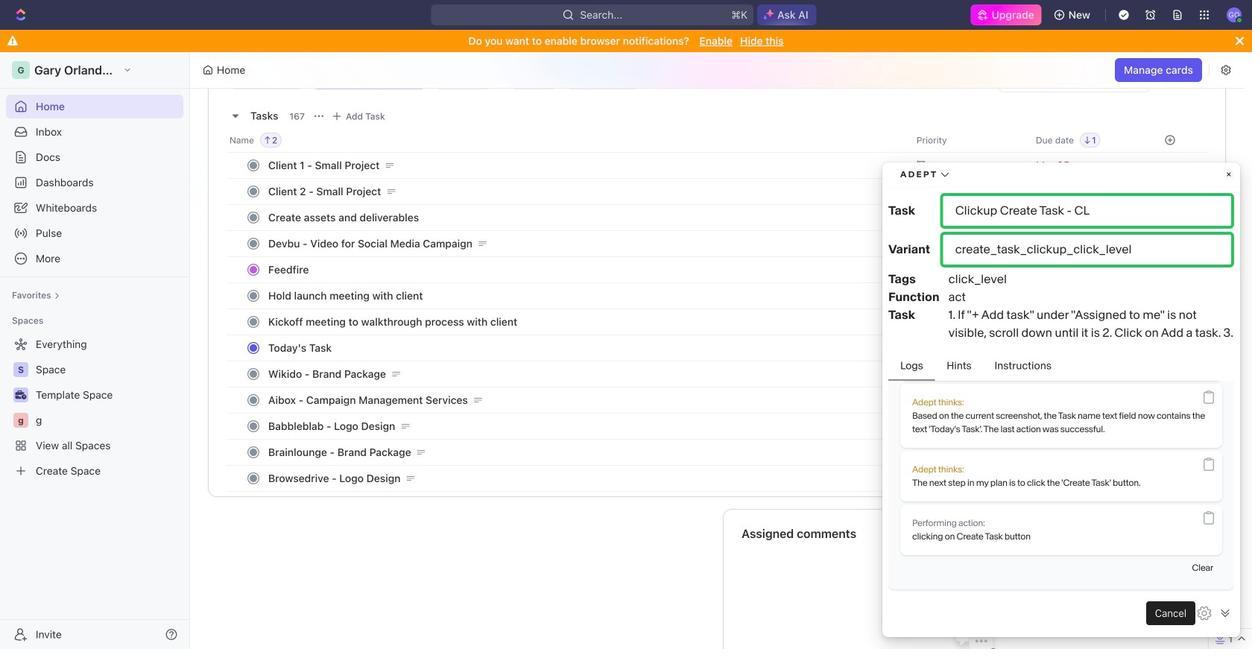 Task type: describe. For each thing, give the bounding box(es) containing it.
g, , element
[[13, 413, 28, 428]]

space, , element
[[13, 362, 28, 377]]

business time image
[[15, 391, 26, 400]]

gary orlando's workspace, , element
[[12, 61, 30, 79]]



Task type: vqa. For each thing, say whether or not it's contained in the screenshot.
seventh "option" from the left
no



Task type: locate. For each thing, give the bounding box(es) containing it.
tree
[[6, 333, 183, 483]]

sidebar navigation
[[0, 52, 193, 650]]

tree inside the sidebar navigation
[[6, 333, 183, 483]]



